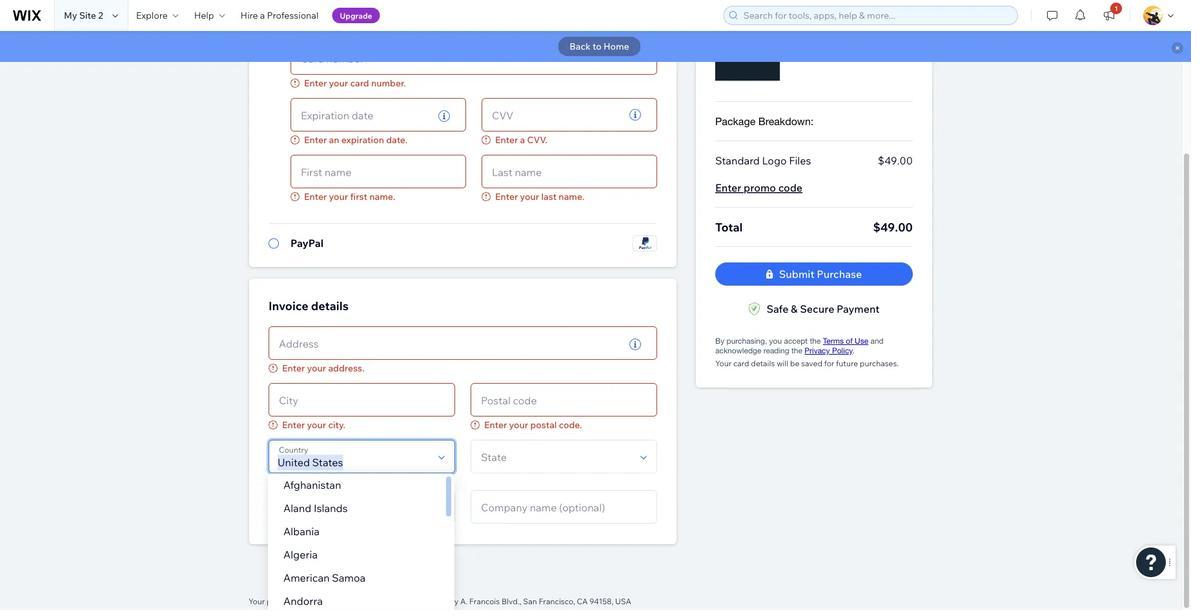 Task type: locate. For each thing, give the bounding box(es) containing it.
1 horizontal spatial will
[[777, 359, 788, 369]]

enter your address.
[[282, 363, 365, 374]]

1 vertical spatial a
[[520, 135, 525, 146]]

enter for enter your address.
[[282, 363, 305, 374]]

enter for enter your card number.
[[304, 78, 327, 89]]

payment
[[837, 303, 880, 316]]

0 vertical spatial card
[[350, 78, 369, 89]]

the down accept on the bottom right of the page
[[792, 347, 802, 356]]

your left city.
[[307, 420, 326, 431]]

$49.00
[[878, 155, 913, 168], [873, 220, 913, 235]]

by purchasing, you accept the terms of use
[[715, 337, 868, 346]]

1 horizontal spatial a
[[520, 135, 525, 146]]

your left first
[[329, 191, 348, 203]]

your for card
[[329, 78, 348, 89]]

0 vertical spatial a
[[260, 10, 265, 21]]

.
[[853, 347, 855, 356]]

your
[[715, 359, 732, 369], [249, 597, 265, 607]]

processed
[[325, 597, 363, 607]]

name. right last
[[559, 191, 585, 203]]

enter promo code
[[715, 182, 803, 195]]

500
[[424, 597, 438, 607]]

card
[[350, 78, 369, 89], [733, 359, 749, 369]]

enter for enter your postal code.
[[484, 420, 507, 431]]

enter your postal code.
[[484, 420, 582, 431]]

your left "payment"
[[249, 597, 265, 607]]

san
[[523, 597, 537, 607]]

1 horizontal spatial name.
[[559, 191, 585, 203]]

home
[[604, 41, 629, 52]]

hire a professional
[[241, 10, 319, 21]]

algeria
[[283, 549, 318, 562]]

purchasing,
[[727, 337, 767, 346]]

0 horizontal spatial a
[[260, 10, 265, 21]]

details down reading
[[751, 359, 775, 369]]

your left postal
[[509, 420, 528, 431]]

name. right first
[[369, 191, 395, 203]]

enter
[[304, 78, 327, 89], [304, 135, 327, 146], [495, 135, 518, 146], [715, 182, 742, 195], [304, 191, 327, 203], [495, 191, 518, 203], [282, 363, 305, 374], [282, 420, 305, 431], [484, 420, 507, 431]]

0 horizontal spatial name.
[[369, 191, 395, 203]]

be left saved
[[790, 359, 800, 369]]

my site 2
[[64, 10, 103, 21]]

1 horizontal spatial your
[[715, 359, 732, 369]]

upgrade
[[340, 11, 372, 20]]

enter for enter your city.
[[282, 420, 305, 431]]

list box
[[268, 474, 455, 611]]

blvd.,
[[502, 597, 521, 607]]

1 vertical spatial the
[[792, 347, 802, 356]]

hire a professional link
[[233, 0, 326, 31]]

name.
[[369, 191, 395, 203], [559, 191, 585, 203]]

purchases.
[[860, 359, 899, 369]]

0 horizontal spatial card
[[350, 78, 369, 89]]

will
[[777, 359, 788, 369], [300, 597, 312, 607]]

the up privacy
[[810, 337, 821, 346]]

0 vertical spatial $49.00
[[878, 155, 913, 168]]

city.
[[328, 420, 346, 431]]

0 horizontal spatial your
[[249, 597, 265, 607]]

0 horizontal spatial be
[[314, 597, 323, 607]]

will down reading
[[777, 359, 788, 369]]

use
[[855, 337, 868, 346]]

1 vertical spatial $49.00
[[873, 220, 913, 235]]

0 vertical spatial be
[[790, 359, 800, 369]]

your down acknowledge
[[715, 359, 732, 369]]

enter inside button
[[715, 182, 742, 195]]

None field
[[275, 441, 433, 474], [477, 441, 635, 474], [275, 441, 433, 474], [477, 441, 635, 474]]

purchase
[[817, 268, 862, 281]]

will down american
[[300, 597, 312, 607]]

upgrade button
[[332, 8, 380, 23]]

be down american samoa
[[314, 597, 323, 607]]

0 horizontal spatial will
[[300, 597, 312, 607]]

2 name. from the left
[[559, 191, 585, 203]]

0 vertical spatial details
[[311, 299, 349, 313]]

a left cvv.
[[520, 135, 525, 146]]

enter an expiration date.
[[304, 135, 408, 146]]

be
[[790, 359, 800, 369], [314, 597, 323, 607]]

0 vertical spatial your
[[715, 359, 732, 369]]

help
[[194, 10, 214, 21]]

date.
[[386, 135, 408, 146]]

details right invoice
[[311, 299, 349, 313]]

the
[[810, 337, 821, 346], [792, 347, 802, 356]]

enter your first name.
[[304, 191, 395, 203]]

payment
[[267, 597, 299, 607]]

enter for enter promo code
[[715, 182, 742, 195]]

1 vertical spatial your
[[249, 597, 265, 607]]

card down acknowledge
[[733, 359, 749, 369]]

a right "hire"
[[260, 10, 265, 21]]

samoa
[[332, 572, 366, 585]]

privacy
[[805, 347, 830, 356]]

1 name. from the left
[[369, 191, 395, 203]]

logo
[[762, 155, 787, 168]]

card left number.
[[350, 78, 369, 89]]

1 horizontal spatial be
[[790, 359, 800, 369]]

your left address.
[[307, 363, 326, 374]]

usa
[[615, 597, 631, 607]]

a
[[260, 10, 265, 21], [520, 135, 525, 146]]

your for postal
[[509, 420, 528, 431]]

islands
[[314, 503, 348, 516]]

1 horizontal spatial the
[[810, 337, 821, 346]]

Last name text field
[[488, 156, 651, 188]]

address.
[[328, 363, 365, 374]]

1 vertical spatial details
[[751, 359, 775, 369]]

cvv.
[[527, 135, 548, 146]]

privacy policy .
[[805, 347, 855, 356]]

details
[[311, 299, 349, 313], [751, 359, 775, 369]]

american samoa
[[283, 572, 366, 585]]

of
[[846, 337, 853, 346]]

invoice details
[[269, 299, 349, 313]]

Address text field
[[275, 328, 620, 360]]

0 horizontal spatial the
[[792, 347, 802, 356]]

your for your card details will be saved for future purchases.
[[715, 359, 732, 369]]

accept
[[784, 337, 808, 346]]

privacy policy link
[[805, 347, 853, 356]]

your left last
[[520, 191, 539, 203]]

professional
[[267, 10, 319, 21]]

first
[[350, 191, 367, 203]]

inc.,
[[407, 597, 422, 607]]

your
[[329, 78, 348, 89], [329, 191, 348, 203], [520, 191, 539, 203], [307, 363, 326, 374], [307, 420, 326, 431], [509, 420, 528, 431]]

back to home button
[[558, 37, 641, 56]]

enter for enter a cvv.
[[495, 135, 518, 146]]

the inside the and acknowledge reading the
[[792, 347, 802, 356]]

your left number.
[[329, 78, 348, 89]]

1 vertical spatial card
[[733, 359, 749, 369]]

submit purchase button
[[715, 263, 913, 286]]

None telephone field
[[297, 99, 429, 131]]

by
[[715, 337, 725, 346]]



Task type: vqa. For each thing, say whether or not it's contained in the screenshot.
details
yes



Task type: describe. For each thing, give the bounding box(es) containing it.
paypal
[[291, 237, 323, 250]]

submit purchase
[[779, 268, 862, 281]]

promo
[[744, 182, 776, 195]]

a for professional
[[260, 10, 265, 21]]

City text field
[[275, 384, 449, 417]]

andorra
[[283, 596, 323, 609]]

expiration
[[341, 135, 384, 146]]

1 horizontal spatial details
[[751, 359, 775, 369]]

Phone telephone field
[[275, 492, 449, 524]]

wix.com
[[375, 597, 406, 607]]

and
[[871, 337, 884, 346]]

afghanistan
[[283, 479, 341, 492]]

enter a cvv.
[[495, 135, 548, 146]]

help button
[[186, 0, 233, 31]]

an
[[329, 135, 339, 146]]

total
[[715, 220, 743, 235]]

enter promo code button
[[715, 180, 803, 196]]

your for last
[[520, 191, 539, 203]]

First name text field
[[297, 156, 460, 188]]

future
[[836, 359, 858, 369]]

standard
[[715, 155, 760, 168]]

name. for enter your last name.
[[559, 191, 585, 203]]

your payment will be processed by wix.com inc., 500 terry a. francois blvd., san francisco, ca 94158, usa
[[249, 597, 631, 607]]

reading
[[764, 347, 789, 356]]

aland
[[283, 503, 311, 516]]

package breakdown:
[[715, 116, 814, 128]]

albania
[[283, 526, 320, 539]]

for
[[824, 359, 834, 369]]

aland islands
[[283, 503, 348, 516]]

1
[[1115, 4, 1118, 12]]

submit
[[779, 268, 815, 281]]

your for address.
[[307, 363, 326, 374]]

enter your city.
[[282, 420, 346, 431]]

Search for tools, apps, help & more... field
[[740, 6, 1014, 25]]

hire
[[241, 10, 258, 21]]

enter your card number.
[[304, 78, 406, 89]]

ca
[[577, 597, 588, 607]]

safe
[[767, 303, 789, 316]]

files
[[789, 155, 811, 168]]

$49.00 for total
[[873, 220, 913, 235]]

1 vertical spatial be
[[314, 597, 323, 607]]

terms of use link
[[823, 337, 868, 346]]

safe & secure payment
[[767, 303, 880, 316]]

and acknowledge reading the
[[715, 337, 884, 356]]

list box containing afghanistan
[[268, 474, 455, 611]]

your card details will be saved for future purchases.
[[715, 359, 899, 369]]

a.
[[460, 597, 468, 607]]

0 vertical spatial will
[[777, 359, 788, 369]]

terms
[[823, 337, 844, 346]]

Company name text field
[[477, 492, 651, 524]]

back to home alert
[[0, 31, 1191, 62]]

breakdown:
[[758, 116, 814, 128]]

0 vertical spatial the
[[810, 337, 821, 346]]

site
[[79, 10, 96, 21]]

explore
[[136, 10, 168, 21]]

your for city.
[[307, 420, 326, 431]]

code.
[[559, 420, 582, 431]]

you
[[769, 337, 782, 346]]

saved
[[801, 359, 822, 369]]

francisco,
[[539, 597, 575, 607]]

94158,
[[589, 597, 614, 607]]

policy
[[832, 347, 853, 356]]

american
[[283, 572, 330, 585]]

my
[[64, 10, 77, 21]]

last
[[541, 191, 557, 203]]

back
[[570, 41, 591, 52]]

number.
[[371, 78, 406, 89]]

1 horizontal spatial card
[[733, 359, 749, 369]]

code
[[778, 182, 803, 195]]

invoice
[[269, 299, 308, 313]]

your for first
[[329, 191, 348, 203]]

acknowledge
[[715, 347, 761, 356]]

enter your last name.
[[495, 191, 585, 203]]

terry
[[440, 597, 459, 607]]

0 horizontal spatial details
[[311, 299, 349, 313]]

package
[[715, 116, 756, 128]]

back to home
[[570, 41, 629, 52]]

secure
[[800, 303, 834, 316]]

enter for enter your first name.
[[304, 191, 327, 203]]

a for cvv.
[[520, 135, 525, 146]]

by
[[364, 597, 373, 607]]

&
[[791, 303, 798, 316]]

francois
[[469, 597, 500, 607]]

enter for enter your last name.
[[495, 191, 518, 203]]

1 vertical spatial will
[[300, 597, 312, 607]]

Postal code text field
[[477, 384, 651, 417]]

your for your payment will be processed by wix.com inc., 500 terry a. francois blvd., san francisco, ca 94158, usa
[[249, 597, 265, 607]]

enter for enter an expiration date.
[[304, 135, 327, 146]]

2
[[98, 10, 103, 21]]

name. for enter your first name.
[[369, 191, 395, 203]]

$49.00 for standard logo files
[[878, 155, 913, 168]]



